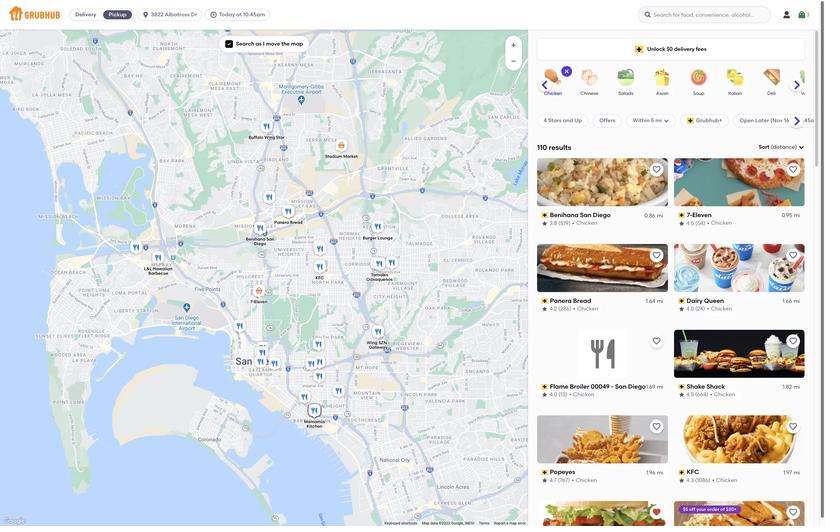 Task type: describe. For each thing, give the bounding box(es) containing it.
1.66 mi
[[783, 298, 801, 304]]

0 vertical spatial benihana
[[550, 211, 579, 219]]

at inside "button"
[[236, 11, 242, 18]]

mi right 5
[[656, 117, 662, 124]]

move
[[266, 41, 280, 47]]

stadium
[[325, 154, 343, 159]]

chilakillers image
[[307, 403, 322, 419]]

keyboard
[[385, 521, 401, 525]]

deli
[[768, 91, 776, 96]]

tamales
[[371, 272, 388, 277]]

7-eleven inside map "region"
[[251, 300, 268, 305]]

inegi
[[465, 521, 475, 525]]

chicken for shack
[[715, 391, 736, 398]]

hawaiian
[[153, 266, 173, 271]]

data
[[431, 521, 438, 525]]

1.69
[[647, 384, 656, 390]]

1 vertical spatial ali's chicken & waffles image
[[255, 341, 270, 357]]

mi for san
[[657, 212, 664, 219]]

1 vertical spatial panera bread
[[550, 297, 592, 304]]

mi for broiler
[[657, 384, 664, 390]]

1.96
[[647, 470, 656, 476]]

szn
[[379, 341, 387, 346]]

giorgino's image
[[311, 337, 326, 353]]

1 vertical spatial panera
[[550, 297, 572, 304]]

benihana inside 'burger lounge benihana san diego'
[[246, 237, 266, 242]]

kfc logo image
[[674, 415, 805, 464]]

sonic drive-in logo image
[[538, 501, 668, 526]]

chicken for broiler
[[574, 391, 595, 398]]

save this restaurant image for flame broiler 00049 - san diego
[[652, 337, 662, 346]]

shack
[[707, 383, 726, 390]]

grubhub plus flag logo image for unlock $0 delivery fees
[[636, 46, 645, 53]]

results
[[549, 143, 572, 152]]

flame broiler 00049 - san diego image
[[262, 190, 277, 207]]

park blvd express image
[[267, 356, 282, 373]]

4.7
[[550, 477, 557, 484]]

16
[[785, 117, 790, 124]]

1 horizontal spatial at
[[791, 117, 797, 124]]

• chicken for broiler
[[570, 391, 595, 398]]

panera bread inside map "region"
[[274, 220, 303, 225]]

burger lounge benihana san diego
[[246, 236, 393, 246]]

today at 10:45am button
[[205, 9, 273, 21]]

chicken for queen
[[712, 306, 733, 312]]

mi for bread
[[657, 298, 664, 304]]

as
[[256, 41, 262, 47]]

• chicken for bread
[[574, 306, 599, 312]]

antojitos mexicanos del tepeyac image
[[331, 383, 347, 400]]

7 eleven image
[[252, 283, 267, 300]]

chinese image
[[577, 69, 603, 86]]

l&l hawaiian barbecue logo image
[[674, 501, 805, 526]]

subscription pass image for flame
[[542, 384, 549, 389]]

chicken for eleven
[[712, 220, 733, 226]]

1.97 mi
[[784, 470, 801, 476]]

mi right 1.96
[[657, 470, 664, 476]]

error
[[518, 521, 526, 525]]

0 vertical spatial map
[[291, 41, 303, 47]]

1.64 mi
[[646, 298, 664, 304]]

4.3
[[687, 477, 694, 484]]

google image
[[2, 516, 27, 526]]

later
[[756, 117, 770, 124]]

stadium market image
[[334, 138, 349, 155]]

4.3 (1086)
[[687, 477, 711, 484]]

offers
[[600, 117, 616, 124]]

1 horizontal spatial bread
[[574, 297, 592, 304]]

(664)
[[696, 391, 709, 398]]

4.2 (286)
[[550, 306, 572, 312]]

soup image
[[686, 69, 713, 86]]

saved restaurant button
[[650, 506, 664, 519]]

chinese
[[581, 91, 599, 96]]

$5 off your order of $30+
[[684, 507, 737, 512]]

save this restaurant button for queen
[[787, 249, 801, 262]]

mamamia
[[304, 419, 325, 424]]

save this restaurant image for kfc
[[789, 422, 798, 431]]

fareast asian fried chicken image
[[307, 403, 322, 419]]

chicken for bread
[[578, 306, 599, 312]]

mi for queen
[[794, 298, 801, 304]]

lounge
[[378, 236, 393, 240]]

0.86
[[645, 212, 656, 219]]

subscription pass image for shake shack
[[679, 384, 686, 389]]

1.64
[[646, 298, 656, 304]]

pickup
[[109, 11, 127, 18]]

• chicken for san
[[573, 220, 598, 226]]

the melt - gaslamp, san diego image
[[253, 354, 268, 371]]

$0
[[667, 46, 673, 52]]

diego inside 'burger lounge benihana san diego'
[[254, 241, 266, 246]]

$5
[[684, 507, 689, 512]]

save this restaurant button for eleven
[[787, 163, 801, 176]]

the pho shop image
[[129, 240, 144, 257]]

1 vertical spatial svg image
[[227, 42, 232, 46]]

search as i move the map
[[236, 41, 303, 47]]

• for san
[[573, 220, 575, 226]]

benihana san diego
[[550, 211, 611, 219]]

4.0 (24)
[[687, 306, 706, 312]]

l&l
[[144, 266, 152, 271]]

star icon image for flame
[[542, 392, 548, 398]]

burger
[[363, 236, 377, 240]]

• for queen
[[708, 306, 710, 312]]

(13)
[[559, 391, 568, 398]]

kfc inside map "region"
[[316, 276, 324, 281]]

italian image
[[722, 69, 749, 86]]

svg image inside field
[[799, 144, 805, 150]]

4.2
[[550, 306, 557, 312]]

italian
[[729, 91, 743, 96]]

dairy
[[687, 297, 703, 304]]

and
[[563, 117, 574, 124]]

1.82
[[783, 384, 793, 390]]

• chicken for eleven
[[708, 220, 733, 226]]

(286)
[[559, 306, 572, 312]]

2 horizontal spatial diego
[[629, 383, 646, 390]]

chicken right (1086)
[[717, 477, 738, 484]]

albatross
[[165, 11, 190, 18]]

great wall express image
[[253, 345, 268, 362]]

distance
[[773, 144, 796, 150]]

mi for shack
[[794, 384, 801, 390]]

frytality loaded fries image
[[307, 403, 322, 419]]

(
[[772, 144, 773, 150]]

l&l hawaiian barbecue tamales oaxaquenos
[[144, 266, 393, 282]]

• right (1086)
[[713, 477, 715, 484]]

• chicken for queen
[[708, 306, 733, 312]]

1 horizontal spatial diego
[[593, 211, 611, 219]]

subscription pass image for dairy
[[679, 298, 686, 304]]

10:45am
[[243, 11, 265, 18]]

1.96 mi
[[647, 470, 664, 476]]

san inside 'burger lounge benihana san diego'
[[267, 237, 274, 242]]

4.5 for 7-
[[687, 220, 695, 226]]

Search for food, convenience, alcohol... search field
[[639, 6, 771, 23]]

unlock $0 delivery fees
[[648, 46, 707, 52]]

up
[[575, 117, 582, 124]]

asian image
[[650, 69, 676, 86]]

open later (nov 16 at 10:45am)
[[740, 117, 822, 124]]

search
[[236, 41, 255, 47]]

chicken image
[[540, 69, 567, 86]]

order
[[708, 507, 720, 512]]

3.8 (519)
[[550, 220, 571, 226]]

©2023
[[439, 521, 451, 525]]

1 horizontal spatial -
[[612, 383, 614, 390]]

save this restaurant image for panera bread
[[652, 251, 662, 260]]

4.5 for shake
[[687, 391, 695, 398]]

star icon image for dairy
[[679, 306, 685, 312]]

0.95
[[782, 212, 793, 219]]

vegan
[[802, 91, 816, 96]]

svg image inside 3 button
[[798, 10, 807, 19]]

• for bread
[[574, 306, 576, 312]]

2 vertical spatial san
[[616, 383, 627, 390]]

vegan image
[[795, 69, 822, 86]]

shortcuts
[[402, 521, 418, 525]]

star icon image for shake
[[679, 392, 685, 398]]

dr
[[191, 11, 197, 18]]

pickup button
[[102, 9, 134, 21]]

asian
[[657, 91, 669, 96]]

mamamia kitchen image
[[307, 403, 322, 420]]

mi right '1.97'
[[794, 470, 801, 476]]

0.86 mi
[[645, 212, 664, 219]]

0 vertical spatial eleven
[[693, 211, 712, 219]]

main navigation navigation
[[0, 0, 820, 30]]

0.95 mi
[[782, 212, 801, 219]]

your
[[697, 507, 707, 512]]

buffalo wing star
[[249, 135, 285, 140]]

4.5 (664)
[[687, 391, 709, 398]]

panera inside map "region"
[[274, 220, 289, 225]]

none field containing sort
[[759, 144, 805, 151]]

• for broiler
[[570, 391, 572, 398]]

minus icon image
[[510, 57, 518, 65]]

barbecue
[[148, 271, 168, 276]]

sort ( distance )
[[759, 144, 798, 150]]

delivery
[[75, 11, 96, 18]]

1 horizontal spatial san
[[580, 211, 592, 219]]

7-eleven logo image
[[674, 158, 805, 206]]

kitchen
[[307, 424, 323, 429]]



Task type: locate. For each thing, give the bounding box(es) containing it.
rock steady jamaican restaurant image
[[312, 355, 327, 371]]

• chicken right the (286)
[[574, 306, 599, 312]]

bread inside map "region"
[[290, 220, 303, 225]]

san right the 00049
[[616, 383, 627, 390]]

tamales oaxaquenos image
[[372, 256, 387, 273]]

star
[[276, 135, 285, 140]]

7-eleven up (54)
[[687, 211, 712, 219]]

bread
[[290, 220, 303, 225], [574, 297, 592, 304]]

buffalo wing star image
[[259, 119, 274, 136]]

0 vertical spatial 7-eleven
[[687, 211, 712, 219]]

1 horizontal spatial kfc
[[687, 469, 700, 476]]

)
[[796, 144, 798, 150]]

dairy queen logo image
[[674, 244, 805, 292]]

4.0 for flame broiler 00049 - san diego
[[550, 391, 558, 398]]

bird-n-bun: fried chicken sandwiches image
[[307, 403, 322, 419]]

0 horizontal spatial panera bread
[[274, 220, 303, 225]]

sonic drive-in image
[[313, 241, 328, 258]]

market
[[344, 154, 358, 159]]

- inside wing szn - gateway
[[388, 341, 390, 346]]

0 horizontal spatial bread
[[290, 220, 303, 225]]

0 horizontal spatial ali's chicken & waffles image
[[255, 341, 270, 357]]

0 vertical spatial 7-
[[687, 211, 693, 219]]

• right (54)
[[708, 220, 710, 226]]

flame broiler 00049 - san diego logo image
[[579, 330, 627, 378]]

map right a
[[510, 521, 517, 525]]

star icon image left 4.0 (24)
[[679, 306, 685, 312]]

(54)
[[696, 220, 706, 226]]

save this restaurant image
[[652, 165, 662, 174], [652, 251, 662, 260], [789, 251, 798, 260], [652, 422, 662, 431], [789, 422, 798, 431], [789, 508, 798, 517]]

• chicken
[[573, 220, 598, 226], [708, 220, 733, 226], [574, 306, 599, 312], [708, 306, 733, 312], [570, 391, 595, 398], [711, 391, 736, 398], [572, 477, 597, 484], [713, 477, 738, 484]]

0 horizontal spatial 7-
[[251, 300, 254, 305]]

mi right 1.82
[[794, 384, 801, 390]]

1 vertical spatial at
[[791, 117, 797, 124]]

• for eleven
[[708, 220, 710, 226]]

open
[[740, 117, 755, 124]]

1.97
[[784, 470, 793, 476]]

terms
[[479, 521, 490, 525]]

1 horizontal spatial ali's chicken & waffles image
[[385, 255, 400, 272]]

diego down benihana san diego logo
[[593, 211, 611, 219]]

• chicken right (767)
[[572, 477, 597, 484]]

7- inside map "region"
[[251, 300, 254, 305]]

dairy queen
[[687, 297, 724, 304]]

wing left star
[[264, 135, 275, 140]]

mi right 1.64
[[657, 298, 664, 304]]

chicken for san
[[577, 220, 598, 226]]

stadium market
[[325, 154, 358, 159]]

2 horizontal spatial san
[[616, 383, 627, 390]]

subscription pass image
[[542, 213, 549, 218], [679, 213, 686, 218], [679, 384, 686, 389]]

wing szn - gateway image
[[371, 324, 386, 341]]

4.7 (767)
[[550, 477, 570, 484]]

dairy queen image
[[282, 204, 297, 221]]

keyboard shortcuts
[[385, 521, 418, 525]]

svg image inside main navigation navigation
[[645, 11, 652, 19]]

map data ©2023 google, inegi
[[422, 521, 475, 525]]

star icon image left 4.3
[[679, 478, 685, 484]]

google,
[[452, 521, 464, 525]]

plus icon image
[[510, 41, 518, 49]]

svg image
[[783, 10, 792, 19], [798, 10, 807, 19], [142, 11, 150, 19], [210, 11, 218, 19], [564, 68, 570, 74], [664, 118, 670, 124], [799, 144, 805, 150]]

0 horizontal spatial at
[[236, 11, 242, 18]]

subscription pass image left benihana san diego
[[542, 213, 549, 218]]

0 vertical spatial grubhub plus flag logo image
[[636, 46, 645, 53]]

2 vertical spatial diego
[[629, 383, 646, 390]]

san down benihana san diego logo
[[580, 211, 592, 219]]

seoulcal chicken image
[[307, 403, 322, 419]]

0 vertical spatial -
[[388, 341, 390, 346]]

1 vertical spatial benihana
[[246, 237, 266, 242]]

1 vertical spatial grubhub plus flag logo image
[[687, 118, 695, 124]]

svg image
[[645, 11, 652, 19], [227, 42, 232, 46]]

save this restaurant image for popeyes
[[652, 422, 662, 431]]

terms link
[[479, 521, 490, 525]]

chicken down chicken image
[[544, 91, 563, 96]]

0 vertical spatial panera bread
[[274, 220, 303, 225]]

star icon image for benihana
[[542, 220, 548, 226]]

0 horizontal spatial 7-eleven
[[251, 300, 268, 305]]

at right the today
[[236, 11, 242, 18]]

wing szn - gateway
[[367, 341, 390, 350]]

• chicken down queen
[[708, 306, 733, 312]]

today at 10:45am
[[219, 11, 265, 18]]

• chicken right (54)
[[708, 220, 733, 226]]

0 horizontal spatial svg image
[[227, 42, 232, 46]]

None field
[[759, 144, 805, 151]]

carnitas y mariscos las morelianas image
[[312, 369, 327, 385]]

subscription pass image for benihana san diego
[[542, 213, 549, 218]]

3822
[[151, 11, 164, 18]]

save this restaurant button for bread
[[650, 249, 664, 262]]

(24)
[[696, 306, 706, 312]]

1 4.5 from the top
[[687, 220, 695, 226]]

report
[[495, 521, 506, 525]]

save this restaurant button for san
[[650, 163, 664, 176]]

0 horizontal spatial benihana
[[246, 237, 266, 242]]

save this restaurant button
[[650, 163, 664, 176], [787, 163, 801, 176], [650, 249, 664, 262], [787, 249, 801, 262], [650, 334, 664, 348], [787, 334, 801, 348], [650, 420, 664, 434], [787, 420, 801, 434], [787, 506, 801, 519]]

star icon image for panera
[[542, 306, 548, 312]]

0 vertical spatial san
[[580, 211, 592, 219]]

• chicken down benihana san diego
[[573, 220, 598, 226]]

burger lounge image
[[371, 219, 386, 236]]

0 vertical spatial panera
[[274, 220, 289, 225]]

flame
[[550, 383, 569, 390]]

wing left szn
[[367, 341, 378, 346]]

panera bread right benihana san diego image
[[274, 220, 303, 225]]

the
[[282, 41, 290, 47]]

star icon image for 7-
[[679, 220, 685, 226]]

chicken right (767)
[[576, 477, 597, 484]]

a
[[507, 521, 509, 525]]

chicken right the (286)
[[578, 306, 599, 312]]

panera
[[274, 220, 289, 225], [550, 297, 572, 304]]

off
[[690, 507, 696, 512]]

0 vertical spatial kfc
[[316, 276, 324, 281]]

0 horizontal spatial grubhub plus flag logo image
[[636, 46, 645, 53]]

wing
[[264, 135, 275, 140], [367, 341, 378, 346]]

chicken down queen
[[712, 306, 733, 312]]

mi right 1.66
[[794, 298, 801, 304]]

ali's chicken & waffles image
[[385, 255, 400, 272], [255, 341, 270, 357]]

grubhub plus flag logo image
[[636, 46, 645, 53], [687, 118, 695, 124]]

7-eleven down l&l hawaiian barbecue tamales oaxaquenos
[[251, 300, 268, 305]]

0 vertical spatial svg image
[[645, 11, 652, 19]]

l&l hawaiian barbecue image
[[151, 250, 166, 267]]

gateway
[[369, 345, 388, 350]]

00049
[[591, 383, 610, 390]]

salads
[[619, 91, 634, 96]]

subscription pass image left shake
[[679, 384, 686, 389]]

0 horizontal spatial 4.0
[[550, 391, 558, 398]]

1 vertical spatial map
[[510, 521, 517, 525]]

•
[[573, 220, 575, 226], [708, 220, 710, 226], [574, 306, 576, 312], [708, 306, 710, 312], [570, 391, 572, 398], [711, 391, 713, 398], [572, 477, 574, 484], [713, 477, 715, 484]]

- right szn
[[388, 341, 390, 346]]

svg image inside 3822 albatross dr button
[[142, 11, 150, 19]]

subscription pass image right 0.86 mi
[[679, 213, 686, 218]]

4.5 left (54)
[[687, 220, 695, 226]]

0 horizontal spatial san
[[267, 237, 274, 242]]

svg image up unlock
[[645, 11, 652, 19]]

4.0
[[687, 306, 695, 312], [550, 391, 558, 398]]

save this restaurant image for dairy queen
[[789, 251, 798, 260]]

0 vertical spatial bread
[[290, 220, 303, 225]]

grubhub plus flag logo image for grubhub+
[[687, 118, 695, 124]]

1 horizontal spatial panera bread
[[550, 297, 592, 304]]

benihana up (519)
[[550, 211, 579, 219]]

salads image
[[613, 69, 640, 86]]

subscription pass image
[[542, 298, 549, 304], [679, 298, 686, 304], [542, 384, 549, 389], [542, 470, 549, 475], [679, 470, 686, 475]]

mi for eleven
[[794, 212, 801, 219]]

el carrito restaurant image
[[297, 390, 312, 406]]

star icon image left 4.5 (54)
[[679, 220, 685, 226]]

diego
[[593, 211, 611, 219], [254, 241, 266, 246], [629, 383, 646, 390]]

(1086)
[[696, 477, 711, 484]]

3 button
[[798, 8, 810, 22]]

star icon image left 4.5 (664)
[[679, 392, 685, 398]]

1 vertical spatial san
[[267, 237, 274, 242]]

0 horizontal spatial panera
[[274, 220, 289, 225]]

0 vertical spatial diego
[[593, 211, 611, 219]]

i
[[263, 41, 265, 47]]

1 vertical spatial -
[[612, 383, 614, 390]]

1 vertical spatial 4.5
[[687, 391, 695, 398]]

1 horizontal spatial 4.0
[[687, 306, 695, 312]]

7- down l&l hawaiian barbecue tamales oaxaquenos
[[251, 300, 254, 305]]

0 horizontal spatial -
[[388, 341, 390, 346]]

benihana up l&l hawaiian barbecue tamales oaxaquenos
[[246, 237, 266, 242]]

star icon image left 4.0 (13)
[[542, 392, 548, 398]]

3822 albatross dr button
[[137, 9, 205, 21]]

• right the (286)
[[574, 306, 576, 312]]

1 horizontal spatial map
[[510, 521, 517, 525]]

10:45am)
[[798, 117, 822, 124]]

map region
[[0, 27, 556, 526]]

panera bread up the (286)
[[550, 297, 592, 304]]

svg image left the search
[[227, 42, 232, 46]]

grubhub plus flag logo image left unlock
[[636, 46, 645, 53]]

kfc image
[[312, 259, 328, 276]]

1 horizontal spatial svg image
[[645, 11, 652, 19]]

benihana san diego image
[[253, 221, 268, 237]]

0 horizontal spatial map
[[291, 41, 303, 47]]

1 vertical spatial 4.0
[[550, 391, 558, 398]]

7-
[[687, 211, 693, 219], [251, 300, 254, 305]]

1 horizontal spatial grubhub plus flag logo image
[[687, 118, 695, 124]]

craft meals image
[[255, 345, 270, 362]]

kfc down sonic drive-in image
[[316, 276, 324, 281]]

kfc up 4.3
[[687, 469, 700, 476]]

chicken down shack
[[715, 391, 736, 398]]

shake shack
[[687, 383, 726, 390]]

subscription pass image for panera
[[542, 298, 549, 304]]

star icon image left '4.2'
[[542, 306, 548, 312]]

hot thang! nashville hot chicken image
[[307, 403, 322, 419]]

la cocina de rosita image
[[304, 356, 319, 373]]

eleven inside map "region"
[[254, 300, 268, 305]]

delivery button
[[70, 9, 102, 21]]

broiler
[[570, 383, 590, 390]]

star icon image
[[542, 220, 548, 226], [679, 220, 685, 226], [542, 306, 548, 312], [679, 306, 685, 312], [542, 392, 548, 398], [679, 392, 685, 398], [542, 478, 548, 484], [679, 478, 685, 484]]

1 vertical spatial kfc
[[687, 469, 700, 476]]

mi right '1.69'
[[657, 384, 664, 390]]

shake
[[687, 383, 706, 390]]

4.5 (54)
[[687, 220, 706, 226]]

save this restaurant image for 7-eleven
[[789, 165, 798, 174]]

chicken down broiler
[[574, 391, 595, 398]]

mi right '0.95'
[[794, 212, 801, 219]]

1 horizontal spatial eleven
[[693, 211, 712, 219]]

save this restaurant button for broiler
[[650, 334, 664, 348]]

panera bread logo image
[[538, 244, 668, 292]]

at right 16
[[791, 117, 797, 124]]

svg image inside today at 10:45am "button"
[[210, 11, 218, 19]]

1 vertical spatial 7-
[[251, 300, 254, 305]]

• for shack
[[711, 391, 713, 398]]

• right (664)
[[711, 391, 713, 398]]

1 vertical spatial bread
[[574, 297, 592, 304]]

2 4.5 from the top
[[687, 391, 695, 398]]

star icon image left 3.8
[[542, 220, 548, 226]]

popeyes image
[[312, 239, 327, 256]]

diego left '1.69'
[[629, 383, 646, 390]]

soup
[[694, 91, 705, 96]]

0 vertical spatial 4.0
[[687, 306, 695, 312]]

0 horizontal spatial eleven
[[254, 300, 268, 305]]

1 horizontal spatial benihana
[[550, 211, 579, 219]]

save this restaurant image for shake shack
[[789, 337, 798, 346]]

4.5
[[687, 220, 695, 226], [687, 391, 695, 398]]

4.0 down dairy
[[687, 306, 695, 312]]

subscription pass image for 7-eleven
[[679, 213, 686, 218]]

-
[[388, 341, 390, 346], [612, 383, 614, 390]]

• right (519)
[[573, 220, 575, 226]]

0 vertical spatial wing
[[264, 135, 275, 140]]

7- up 4.5 (54)
[[687, 211, 693, 219]]

saved restaurant image
[[652, 508, 662, 517]]

wing inside wing szn - gateway
[[367, 341, 378, 346]]

• right (767)
[[572, 477, 574, 484]]

save this restaurant image for benihana san diego
[[652, 165, 662, 174]]

• chicken for shack
[[711, 391, 736, 398]]

3822 albatross dr
[[151, 11, 197, 18]]

• chicken right (1086)
[[713, 477, 738, 484]]

kfc
[[316, 276, 324, 281], [687, 469, 700, 476]]

4.0 left (13)
[[550, 391, 558, 398]]

• chicken down shack
[[711, 391, 736, 398]]

panera bread
[[274, 220, 303, 225], [550, 297, 592, 304]]

0 horizontal spatial kfc
[[316, 276, 324, 281]]

at
[[236, 11, 242, 18], [791, 117, 797, 124]]

report a map error link
[[495, 521, 526, 525]]

deli image
[[759, 69, 785, 86]]

diego down benihana san diego image
[[254, 241, 266, 246]]

0 horizontal spatial wing
[[264, 135, 275, 140]]

save this restaurant image
[[789, 165, 798, 174], [652, 337, 662, 346], [789, 337, 798, 346]]

- right the 00049
[[612, 383, 614, 390]]

jack in the box image
[[369, 256, 385, 273]]

0 vertical spatial ali's chicken & waffles image
[[385, 255, 400, 272]]

san
[[580, 211, 592, 219], [267, 237, 274, 242], [616, 383, 627, 390]]

queen
[[705, 297, 724, 304]]

1 horizontal spatial 7-
[[687, 211, 693, 219]]

4
[[544, 117, 547, 124]]

san up l&l hawaiian barbecue tamales oaxaquenos
[[267, 237, 274, 242]]

• chicken down broiler
[[570, 391, 595, 398]]

chicken down benihana san diego
[[577, 220, 598, 226]]

1 vertical spatial diego
[[254, 241, 266, 246]]

map
[[291, 41, 303, 47], [510, 521, 517, 525]]

panera bread image
[[281, 204, 296, 221]]

4.0 for dairy queen
[[687, 306, 695, 312]]

sort
[[759, 144, 770, 150]]

of
[[721, 507, 725, 512]]

shake shack image
[[232, 319, 248, 335]]

star icon image left 4.7
[[542, 478, 548, 484]]

save this restaurant button for shack
[[787, 334, 801, 348]]

mi right 0.86
[[657, 212, 664, 219]]

popeyes logo image
[[538, 415, 668, 464]]

1 horizontal spatial 7-eleven
[[687, 211, 712, 219]]

eleven down l&l hawaiian barbecue tamales oaxaquenos
[[254, 300, 268, 305]]

chicken right (54)
[[712, 220, 733, 226]]

0 vertical spatial 4.5
[[687, 220, 695, 226]]

• right (24)
[[708, 306, 710, 312]]

panera right benihana san diego image
[[274, 220, 289, 225]]

• right (13)
[[570, 391, 572, 398]]

panera up the 4.2 (286)
[[550, 297, 572, 304]]

today
[[219, 11, 235, 18]]

map right the
[[291, 41, 303, 47]]

shake shack logo image
[[674, 330, 805, 378]]

within 5 mi
[[633, 117, 662, 124]]

1 vertical spatial eleven
[[254, 300, 268, 305]]

benihana
[[550, 211, 579, 219], [246, 237, 266, 242]]

(nov
[[771, 117, 783, 124]]

1 vertical spatial 7-eleven
[[251, 300, 268, 305]]

3
[[807, 11, 810, 18]]

1 vertical spatial wing
[[367, 341, 378, 346]]

4.5 down shake
[[687, 391, 695, 398]]

benihana san diego logo image
[[538, 158, 668, 206]]

fees
[[696, 46, 707, 52]]

unlock
[[648, 46, 666, 52]]

flame broiler 00049 - san diego
[[550, 383, 646, 390]]

1 horizontal spatial panera
[[550, 297, 572, 304]]

(519)
[[559, 220, 571, 226]]

eleven up (54)
[[693, 211, 712, 219]]

1 horizontal spatial wing
[[367, 341, 378, 346]]

0 vertical spatial at
[[236, 11, 242, 18]]

0 horizontal spatial diego
[[254, 241, 266, 246]]

grubhub plus flag logo image left the grubhub+
[[687, 118, 695, 124]]

oaxaquenos
[[367, 277, 393, 282]]

within
[[633, 117, 650, 124]]



Task type: vqa. For each thing, say whether or not it's contained in the screenshot.


